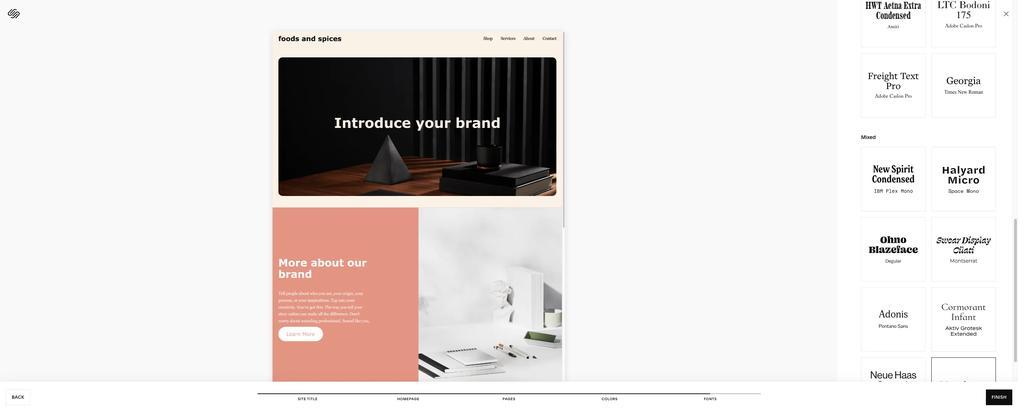 Task type: vqa. For each thing, say whether or not it's contained in the screenshot.
Text
yes



Task type: locate. For each thing, give the bounding box(es) containing it.
condensed up plex
[[873, 173, 915, 186]]

new
[[959, 90, 968, 95], [874, 163, 890, 176]]

ltc
[[938, 0, 957, 11]]

1 vertical spatial caslon
[[890, 93, 904, 101]]

finish button
[[987, 390, 1013, 406]]

0 horizontal spatial display
[[879, 389, 909, 402]]

display up montserrat
[[963, 234, 991, 246]]

1 horizontal spatial display
[[963, 234, 991, 246]]

1 horizontal spatial adobe
[[946, 22, 959, 31]]

new inside new spirit condensed ibm plex mono
[[874, 163, 890, 176]]

new down georgia
[[959, 90, 968, 95]]

1 vertical spatial pro
[[887, 79, 901, 92]]

1 vertical spatial display
[[879, 389, 909, 402]]

caslon
[[960, 22, 975, 31], [890, 93, 904, 101]]

None checkbox
[[862, 0, 926, 47], [932, 0, 996, 47], [862, 54, 926, 117], [862, 147, 926, 211], [862, 0, 926, 47], [932, 0, 996, 47], [862, 54, 926, 117], [862, 147, 926, 211]]

caslon down text
[[890, 93, 904, 101]]

georgia times new roman
[[945, 75, 984, 95]]

display inside "neue haas grotesk display"
[[879, 389, 909, 402]]

new inside georgia times new roman
[[959, 90, 968, 95]]

adobe down the freight
[[875, 93, 889, 101]]

0 horizontal spatial new
[[874, 163, 890, 176]]

1 vertical spatial grotesk
[[877, 379, 911, 392]]

2 mono from the left
[[967, 187, 980, 195]]

georgia
[[947, 75, 982, 86]]

neue haas grotesk display
[[871, 369, 917, 402]]

blazeface
[[869, 244, 919, 256]]

0 vertical spatial pro
[[976, 22, 983, 31]]

adonis
[[879, 309, 909, 321]]

adobe
[[946, 22, 959, 31], [875, 93, 889, 101]]

new left "spirit"
[[874, 163, 890, 176]]

mono down micro
[[967, 187, 980, 195]]

mono
[[901, 187, 913, 195], [967, 187, 980, 195]]

pro
[[976, 22, 983, 31], [887, 79, 901, 92], [905, 93, 913, 101]]

None checkbox
[[932, 54, 996, 117], [932, 147, 996, 211], [862, 218, 926, 282], [932, 218, 996, 282], [862, 288, 926, 352], [932, 288, 996, 352], [932, 54, 996, 117], [932, 147, 996, 211], [862, 218, 926, 282], [932, 218, 996, 282], [862, 288, 926, 352], [932, 288, 996, 352]]

caslon down 175
[[960, 22, 975, 31]]

display inside swear display cilati montserrat
[[963, 234, 991, 246]]

1 vertical spatial new
[[874, 163, 890, 176]]

0 vertical spatial condensed
[[877, 9, 911, 22]]

adobe for pro
[[875, 93, 889, 101]]

mono right plex
[[901, 187, 913, 195]]

swear display cilati montserrat
[[937, 234, 991, 265]]

montserrat
[[951, 258, 978, 265]]

display down neue
[[879, 389, 909, 402]]

plex
[[887, 187, 898, 195]]

2 horizontal spatial pro
[[976, 22, 983, 31]]

adobe down 175
[[946, 22, 959, 31]]

1 horizontal spatial new
[[959, 90, 968, 95]]

0 horizontal spatial caslon
[[890, 93, 904, 101]]

condensed
[[877, 9, 911, 22], [873, 173, 915, 186]]

grotesk
[[961, 326, 983, 332], [877, 379, 911, 392]]

freight
[[868, 69, 899, 82]]

0 horizontal spatial adobe
[[875, 93, 889, 101]]

1 mono from the left
[[901, 187, 913, 195]]

condensed up amiri
[[877, 9, 911, 22]]

1 vertical spatial adobe
[[875, 93, 889, 101]]

0 vertical spatial grotesk
[[961, 326, 983, 332]]

2 vertical spatial pro
[[905, 93, 913, 101]]

0 vertical spatial adobe
[[946, 22, 959, 31]]

neue
[[871, 369, 894, 382]]

grotesk inside "neue haas grotesk display"
[[877, 379, 911, 392]]

finish
[[992, 395, 1007, 401]]

pro inside ltc bodoni 175 adobe caslon pro
[[976, 22, 983, 31]]

colors
[[602, 398, 618, 402]]

1 horizontal spatial mono
[[967, 187, 980, 195]]

space
[[949, 187, 964, 195]]

adobe inside ltc bodoni 175 adobe caslon pro
[[946, 22, 959, 31]]

0 horizontal spatial grotesk
[[877, 379, 911, 392]]

caslon inside freight text pro adobe caslon pro
[[890, 93, 904, 101]]

1 horizontal spatial pro
[[905, 93, 913, 101]]

site title
[[298, 398, 318, 402]]

caslon inside ltc bodoni 175 adobe caslon pro
[[960, 22, 975, 31]]

ohno blazeface degular
[[869, 234, 919, 265]]

1 horizontal spatial grotesk
[[961, 326, 983, 332]]

hwt aetna extra condensed amiri
[[866, 0, 922, 31]]

extended
[[951, 331, 977, 338]]

extra
[[904, 0, 922, 12]]

cormorant
[[942, 301, 987, 313]]

display
[[963, 234, 991, 246], [879, 389, 909, 402]]

0 vertical spatial new
[[959, 90, 968, 95]]

1 horizontal spatial caslon
[[960, 22, 975, 31]]

0 horizontal spatial pro
[[887, 79, 901, 92]]

0 horizontal spatial mono
[[901, 187, 913, 195]]

title
[[307, 398, 318, 402]]

0 vertical spatial display
[[963, 234, 991, 246]]

back
[[12, 395, 24, 401]]

verdana button
[[932, 358, 997, 414]]

adobe for 175
[[946, 22, 959, 31]]

adobe inside freight text pro adobe caslon pro
[[875, 93, 889, 101]]

0 vertical spatial caslon
[[960, 22, 975, 31]]

sans
[[898, 323, 909, 330]]

freight text pro adobe caslon pro
[[868, 69, 920, 101]]



Task type: describe. For each thing, give the bounding box(es) containing it.
micro
[[948, 172, 980, 187]]

cormorant infant aktiv grotesk extended
[[942, 301, 987, 338]]

aktiv
[[946, 326, 960, 332]]

ibm
[[875, 187, 884, 195]]

grotesk inside cormorant infant aktiv grotesk extended
[[961, 326, 983, 332]]

times
[[945, 90, 957, 95]]

Neue Haas Grotesk Display checkbox
[[862, 358, 926, 414]]

site
[[298, 398, 306, 402]]

halyard micro space mono
[[942, 162, 986, 195]]

1 vertical spatial condensed
[[873, 173, 915, 186]]

mixed
[[862, 134, 876, 141]]

amiri
[[888, 22, 900, 31]]

haas
[[895, 369, 917, 382]]

pro for pro
[[905, 93, 913, 101]]

mono inside halyard micro space mono
[[967, 187, 980, 195]]

roman
[[969, 90, 984, 95]]

pontano
[[879, 323, 897, 330]]

ltc bodoni 175 adobe caslon pro
[[938, 0, 991, 31]]

new spirit condensed ibm plex mono
[[873, 163, 915, 195]]

fonts
[[704, 398, 717, 402]]

verdana
[[941, 379, 988, 392]]

caslon for 175
[[960, 22, 975, 31]]

homepage
[[398, 398, 420, 402]]

caslon for pro
[[890, 93, 904, 101]]

spirit
[[892, 163, 914, 176]]

swear
[[937, 234, 961, 246]]

neue haas grotesk display button
[[862, 358, 926, 414]]

Verdana checkbox
[[932, 358, 996, 414]]

degular
[[886, 258, 902, 265]]

condensed inside hwt aetna extra condensed amiri
[[877, 9, 911, 22]]

halyard
[[942, 162, 986, 177]]

bodoni
[[960, 0, 991, 11]]

pages
[[503, 398, 516, 402]]

mono inside new spirit condensed ibm plex mono
[[901, 187, 913, 195]]

back button
[[6, 390, 30, 406]]

infant
[[952, 311, 977, 323]]

text
[[901, 69, 920, 82]]

175
[[957, 9, 972, 21]]

aetna
[[884, 0, 903, 12]]

pro for 175
[[976, 22, 983, 31]]

cilati
[[954, 244, 975, 256]]

adonis pontano sans
[[879, 309, 909, 330]]

hwt
[[866, 0, 882, 12]]

ohno
[[881, 234, 907, 246]]



